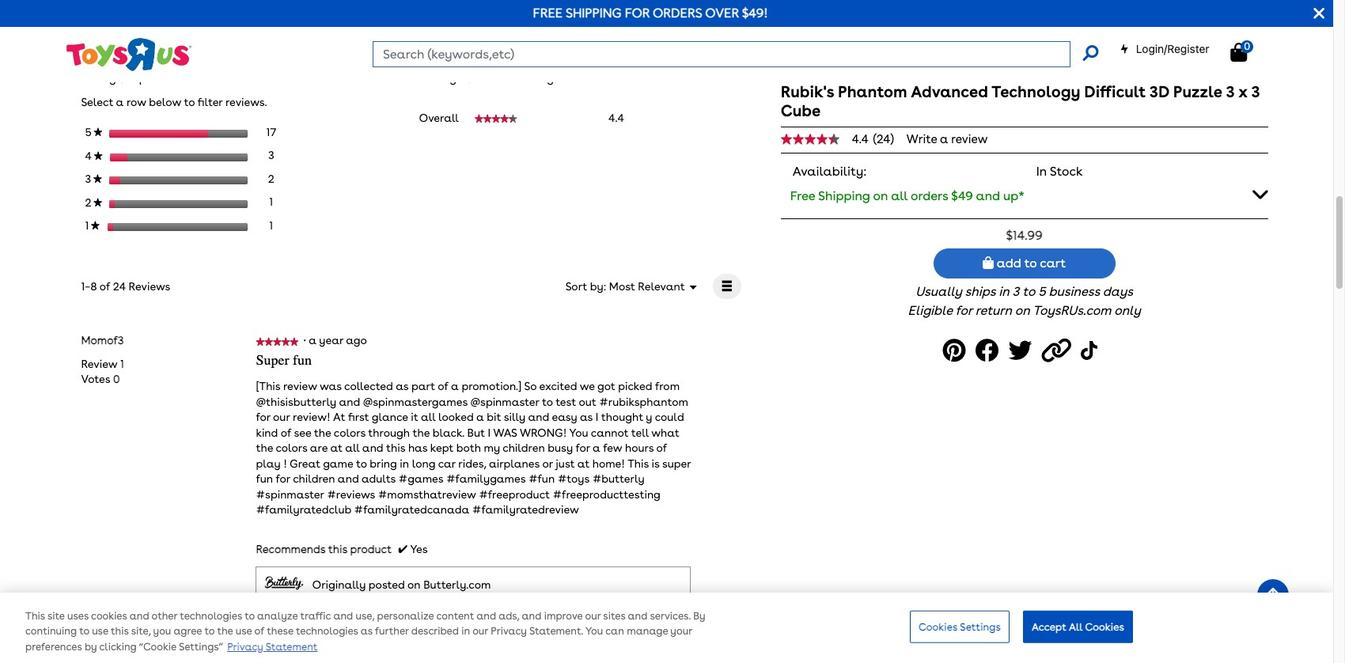Task type: vqa. For each thing, say whether or not it's contained in the screenshot.
bottom Sorry,
no



Task type: describe. For each thing, give the bounding box(es) containing it.
recommends this product ✔ yes
[[256, 543, 428, 555]]

butterly.com image
[[265, 576, 304, 591]]

and inside dropdown button
[[976, 188, 1000, 203]]

2 vertical spatial all
[[345, 442, 360, 454]]

3 down 17 at left top
[[268, 149, 274, 162]]

select a row below to filter reviews.
[[81, 96, 267, 108]]

bit
[[487, 411, 501, 423]]

0 inside review 1 votes 0
[[113, 373, 120, 385]]

shopping bag image
[[983, 257, 994, 269]]

just
[[556, 457, 575, 470]]

17
[[266, 126, 276, 138]]

24
[[113, 280, 126, 293]]

★ for 5
[[94, 128, 102, 136]]

0 vertical spatial as
[[396, 380, 409, 393]]

settings
[[960, 621, 1001, 633]]

rubik's
[[781, 82, 834, 101]]

4 ★
[[85, 149, 102, 162]]

≡ button
[[713, 274, 741, 299]]

out
[[579, 395, 596, 408]]

copy a link to rubik's phantom advanced technology difficult 3d puzzle 3 x 3 cube image
[[1042, 333, 1076, 369]]

these
[[267, 626, 293, 638]]

for inside the usually ships in 3 to 5 business days eligible for return on toysrus.com only
[[956, 303, 972, 318]]

to up 'settings"'
[[205, 626, 215, 638]]

1 vertical spatial colors
[[276, 442, 308, 454]]

analyze
[[257, 611, 298, 622]]

days
[[1103, 284, 1133, 299]]

y
[[646, 411, 652, 423]]

all inside dropdown button
[[891, 188, 908, 203]]

Search topics and reviews search region search field
[[65, 0, 411, 27]]

1 cookies from the left
[[919, 621, 958, 633]]

fun inside the [this review was collected as part of a promotion.] so excited we got picked from @thisisbutterly and @spinmastergames @spinmaster to test out #rubiksphantom for our review! at first glance it all looked a bit silly and easy as i thought y could kind of see the colors through the black. but i was wrong! you cannot tell what the colors are at all and this has kept both my children busy for a few hours of play ! great game to bring in long car rides, airplanes or just at home!  this is super fun for children and adults #games #familygames #fun #toys #butterly #spinmaster #reviews #momsthatreview #freeproduct #freeproducttesting #familyratedclub #familyratedcanada #familyratedreview
[[256, 473, 273, 485]]

and up site,
[[130, 611, 149, 622]]

1 horizontal spatial fun
[[293, 351, 312, 368]]

can
[[606, 626, 624, 638]]

promotion.]
[[462, 380, 522, 393]]

free shipping on all orders $49 and up*
[[790, 188, 1025, 203]]

customer
[[465, 72, 516, 85]]

on for butterly.com
[[408, 579, 421, 591]]

list containing review
[[81, 357, 124, 387]]

free shipping for orders over $49! link
[[533, 6, 768, 21]]

reviews.
[[226, 96, 267, 108]]

by
[[85, 641, 97, 653]]

the inside this site uses cookies and other technologies to analyze traffic and use, personalize content and ads, and improve our sites and services. by continuing to use this site, you agree to the use of these technologies as further described in our privacy statement. you can manage your preferences by clicking "cookie settings"
[[217, 626, 233, 638]]

easy
[[552, 411, 577, 423]]

1 vertical spatial i
[[488, 426, 491, 439]]

1 vertical spatial technologies
[[296, 626, 358, 638]]

a left bit
[[476, 411, 484, 423]]

and up first
[[339, 395, 360, 408]]

shipping
[[566, 6, 622, 21]]

the up has
[[413, 426, 430, 439]]

recommends
[[256, 543, 326, 555]]

★ for 1
[[91, 221, 100, 230]]

excited
[[539, 380, 577, 393]]

tiktok image
[[1081, 333, 1101, 369]]

test
[[556, 395, 576, 408]]

product
[[350, 543, 392, 555]]

on inside the usually ships in 3 to 5 business days eligible for return on toysrus.com only
[[1015, 303, 1030, 318]]

★ for 4
[[94, 151, 102, 160]]

game
[[323, 457, 353, 470]]

snapshot
[[119, 72, 169, 85]]

relevant
[[638, 280, 685, 293]]

Search topics and reviews text field
[[73, 0, 349, 19]]

busy
[[548, 442, 573, 454]]

settings"
[[179, 641, 223, 653]]

!
[[283, 457, 287, 470]]

wrong!
[[520, 426, 567, 439]]

in inside this site uses cookies and other technologies to analyze traffic and use, personalize content and ads, and improve our sites and services. by continuing to use this site, you agree to the use of these technologies as further described in our privacy statement. you can manage your preferences by clicking "cookie settings"
[[462, 626, 470, 638]]

technology
[[992, 82, 1081, 101]]

or
[[542, 457, 553, 470]]

in inside the [this review was collected as part of a promotion.] so excited we got picked from @thisisbutterly and @spinmastergames @spinmaster to test out #rubiksphantom for our review! at first glance it all looked a bit silly and easy as i thought y could kind of see the colors through the black. but i was wrong! you cannot tell what the colors are at all and this has kept both my children busy for a few hours of play ! great game to bring in long car rides, airplanes or just at home!  this is super fun for children and adults #games #familygames #fun #toys #butterly #spinmaster #reviews #momsthatreview #freeproduct #freeproducttesting #familyratedclub #familyratedcanada #familyratedreview
[[400, 457, 409, 470]]

0 horizontal spatial privacy
[[227, 641, 263, 653]]

for right the busy
[[576, 442, 590, 454]]

cookies settings button
[[910, 611, 1010, 643]]

puzzle
[[1174, 82, 1222, 101]]

is
[[652, 457, 660, 470]]

share a link to rubik's phantom advanced technology difficult 3d puzzle 3 x 3 cube on twitter image
[[1009, 333, 1037, 369]]

$49
[[951, 188, 973, 203]]

you inside this site uses cookies and other technologies to analyze traffic and use, personalize content and ads, and improve our sites and services. by continuing to use this site, you agree to the use of these technologies as further described in our privacy statement. you can manage your preferences by clicking "cookie settings"
[[586, 626, 603, 638]]

toysrus.com
[[1033, 303, 1112, 318]]

0 vertical spatial children
[[503, 442, 545, 454]]

hours
[[625, 442, 654, 454]]

black.
[[433, 426, 465, 439]]

$14.99
[[1006, 228, 1043, 243]]

toys r us image
[[65, 37, 192, 73]]

0 vertical spatial at
[[330, 442, 343, 454]]

stock
[[1050, 164, 1083, 179]]

and up 'bring'
[[362, 442, 384, 454]]

·
[[304, 334, 306, 347]]

1–8
[[81, 280, 97, 293]]

3 left x
[[1226, 82, 1235, 101]]

super
[[256, 351, 289, 368]]

agree
[[174, 626, 202, 638]]

1 horizontal spatial i
[[596, 411, 599, 423]]

★ for 2
[[94, 198, 102, 206]]

difficult
[[1084, 82, 1146, 101]]

#fun
[[529, 473, 555, 485]]

5 inside the usually ships in 3 to 5 business days eligible for return on toysrus.com only
[[1038, 284, 1046, 299]]

★ for 3
[[93, 174, 102, 183]]

shopping bag image
[[1231, 43, 1247, 62]]

of down what
[[657, 442, 667, 454]]

kept
[[430, 442, 454, 454]]

phantom
[[838, 82, 908, 101]]

return
[[976, 303, 1012, 318]]

collected
[[344, 380, 393, 393]]

site
[[47, 611, 65, 622]]

for up kind
[[256, 411, 271, 423]]

1 inside review 1 votes 0
[[120, 357, 124, 370]]

super
[[662, 457, 691, 470]]

add
[[997, 256, 1022, 271]]

0 vertical spatial colors
[[334, 426, 366, 439]]

tell
[[631, 426, 649, 439]]

to down uses
[[79, 626, 89, 638]]

#familygames
[[446, 473, 526, 485]]

review 1 votes 0
[[81, 357, 124, 385]]

overall
[[419, 111, 459, 124]]

kind
[[256, 426, 278, 439]]

a up looked
[[451, 380, 459, 393]]

≡
[[722, 275, 733, 297]]

free
[[790, 188, 815, 203]]

only
[[1115, 303, 1141, 318]]

#toys
[[558, 473, 590, 485]]

as inside this site uses cookies and other technologies to analyze traffic and use, personalize content and ads, and improve our sites and services. by continuing to use this site, you agree to the use of these technologies as further described in our privacy statement. you can manage your preferences by clicking "cookie settings"
[[361, 626, 373, 638]]

rides,
[[459, 457, 486, 470]]

3 inside the usually ships in 3 to 5 business days eligible for return on toysrus.com only
[[1013, 284, 1020, 299]]

@spinmastergames
[[363, 395, 468, 408]]

sort by: most relevant ▼
[[566, 280, 697, 293]]

of inside this site uses cookies and other technologies to analyze traffic and use, personalize content and ads, and improve our sites and services. by continuing to use this site, you agree to the use of these technologies as further described in our privacy statement. you can manage your preferences by clicking "cookie settings"
[[254, 626, 264, 638]]

to inside the usually ships in 3 to 5 business days eligible for return on toysrus.com only
[[1023, 284, 1035, 299]]

statement
[[266, 641, 318, 653]]

this inside this site uses cookies and other technologies to analyze traffic and use, personalize content and ads, and improve our sites and services. by continuing to use this site, you agree to the use of these technologies as further described in our privacy statement. you can manage your preferences by clicking "cookie settings"
[[111, 626, 129, 638]]

free shipping on all orders $49 and up* button
[[781, 178, 1268, 212]]

a right write
[[940, 132, 948, 146]]

to left test
[[542, 395, 553, 408]]

filter
[[198, 96, 223, 108]]

at
[[333, 411, 345, 423]]

2 for 2 ★
[[85, 196, 94, 209]]

add to cart
[[994, 256, 1066, 271]]

[this review was collected as part of a promotion.] so excited we got picked from @thisisbutterly and @spinmastergames @spinmaster to test out #rubiksphantom for our review! at first glance it all looked a bit silly and easy as i thought y could kind of see the colors through the black. but i was wrong! you cannot tell what the colors are at all and this has kept both my children busy for a few hours of play ! great game to bring in long car rides, airplanes or just at home!  this is super fun for children and adults #games #familygames #fun #toys #butterly #spinmaster #reviews #momsthatreview #freeproduct #freeproducttesting #familyratedclub #familyratedcanada #familyratedreview
[[256, 380, 691, 516]]

Enter Keyword or Item No. search field
[[373, 41, 1070, 67]]

the down kind
[[256, 442, 273, 454]]

share rubik's phantom advanced technology difficult 3d puzzle 3 x 3 cube on facebook image
[[975, 333, 1004, 369]]

5 ★
[[85, 126, 102, 139]]

row
[[127, 96, 146, 108]]

in
[[1036, 164, 1047, 179]]

#familyratedclub
[[256, 503, 351, 516]]

#butterly
[[592, 473, 645, 485]]

1 ★
[[85, 219, 100, 232]]

▼
[[690, 284, 697, 291]]

4.4 for 4.4 (24)
[[852, 132, 869, 146]]

my
[[484, 442, 500, 454]]



Task type: locate. For each thing, give the bounding box(es) containing it.
x
[[1239, 82, 1248, 101]]

1 vertical spatial children
[[293, 473, 335, 485]]

this left site
[[25, 611, 45, 622]]

all left orders
[[891, 188, 908, 203]]

review right write
[[951, 132, 988, 146]]

all right it
[[421, 411, 436, 423]]

0 horizontal spatial technologies
[[180, 611, 242, 622]]

colors
[[334, 426, 366, 439], [276, 442, 308, 454]]

rating
[[81, 72, 116, 85]]

on
[[873, 188, 888, 203], [1015, 303, 1030, 318], [408, 579, 421, 591]]

★ up 4 ★
[[94, 128, 102, 136]]

our left sites
[[585, 611, 601, 622]]

and left the use,
[[333, 611, 353, 622]]

at up game
[[330, 442, 343, 454]]

technologies down traffic
[[296, 626, 358, 638]]

improve
[[544, 611, 583, 622]]

1 horizontal spatial as
[[396, 380, 409, 393]]

5 down cart
[[1038, 284, 1046, 299]]

★ down 2 ★
[[91, 221, 100, 230]]

0 up x
[[1244, 40, 1251, 52]]

on right return
[[1015, 303, 1030, 318]]

0 horizontal spatial our
[[273, 411, 290, 423]]

1 vertical spatial 2
[[85, 196, 94, 209]]

0 vertical spatial 5
[[85, 126, 94, 139]]

usually ships in 3 to 5 business days eligible for return on toysrus.com only
[[908, 284, 1141, 318]]

a right the ·
[[309, 334, 317, 347]]

0 vertical spatial all
[[891, 188, 908, 203]]

1 horizontal spatial cookies
[[1085, 621, 1125, 633]]

0 vertical spatial review
[[951, 132, 988, 146]]

1 vertical spatial our
[[585, 611, 601, 622]]

technologies up the agree
[[180, 611, 242, 622]]

review
[[951, 132, 988, 146], [283, 380, 317, 393]]

0 horizontal spatial as
[[361, 626, 373, 638]]

1 horizontal spatial on
[[873, 188, 888, 203]]

1 vertical spatial you
[[586, 626, 603, 638]]

★
[[94, 128, 102, 136], [94, 151, 102, 160], [93, 174, 102, 183], [94, 198, 102, 206], [91, 221, 100, 230]]

login/register button
[[1120, 41, 1210, 57]]

but
[[467, 426, 485, 439]]

privacy statement
[[227, 641, 318, 653]]

of left 24 at the left
[[100, 280, 110, 293]]

0 vertical spatial 0
[[1244, 40, 1251, 52]]

0 vertical spatial our
[[273, 411, 290, 423]]

1 horizontal spatial 2
[[268, 172, 274, 185]]

privacy inside this site uses cookies and other technologies to analyze traffic and use, personalize content and ads, and improve our sites and services. by continuing to use this site, you agree to the use of these technologies as further described in our privacy statement. you can manage your preferences by clicking "cookie settings"
[[491, 626, 527, 638]]

review up @thisisbutterly
[[283, 380, 317, 393]]

write a review button
[[907, 132, 988, 146]]

0 vertical spatial this
[[628, 457, 649, 470]]

in left long
[[400, 457, 409, 470]]

0 horizontal spatial in
[[400, 457, 409, 470]]

1 horizontal spatial children
[[503, 442, 545, 454]]

review!
[[293, 411, 331, 423]]

are
[[310, 442, 328, 454]]

1–8 of 24 reviews
[[81, 280, 176, 293]]

★ inside 3 ★
[[93, 174, 102, 183]]

and up "wrong!" on the bottom left of page
[[528, 411, 549, 423]]

1 horizontal spatial review
[[951, 132, 988, 146]]

close button image
[[1314, 5, 1325, 22]]

sort
[[566, 280, 587, 293]]

as down the use,
[[361, 626, 373, 638]]

in inside the usually ships in 3 to 5 business days eligible for return on toysrus.com only
[[999, 284, 1010, 299]]

3 down 4
[[85, 173, 93, 185]]

0 inside "link"
[[1244, 40, 1251, 52]]

yes
[[410, 543, 428, 555]]

our down content
[[473, 626, 488, 638]]

0 horizontal spatial fun
[[256, 473, 273, 485]]

in down content
[[462, 626, 470, 638]]

review inside the [this review was collected as part of a promotion.] so excited we got picked from @thisisbutterly and @spinmastergames @spinmaster to test out #rubiksphantom for our review! at first glance it all looked a bit silly and easy as i thought y could kind of see the colors through the black. but i was wrong! you cannot tell what the colors are at all and this has kept both my children busy for a few hours of play ! great game to bring in long car rides, airplanes or just at home!  this is super fun for children and adults #games #familygames #fun #toys #butterly #spinmaster #reviews #momsthatreview #freeproduct #freeproducttesting #familyratedclub #familyratedcanada #familyratedreview
[[283, 380, 317, 393]]

1 vertical spatial 4.4
[[852, 132, 869, 146]]

0 vertical spatial this
[[386, 442, 405, 454]]

ads,
[[499, 611, 520, 622]]

from
[[655, 380, 680, 393]]

0 horizontal spatial review
[[283, 380, 317, 393]]

colors up !
[[276, 442, 308, 454]]

for down ships
[[956, 303, 972, 318]]

this down "hours"
[[628, 457, 649, 470]]

1 vertical spatial all
[[421, 411, 436, 423]]

orders
[[911, 188, 948, 203]]

to left filter
[[184, 96, 195, 108]]

3 right x
[[1252, 82, 1260, 101]]

#rubiksphantom
[[599, 395, 688, 408]]

1 horizontal spatial use
[[236, 626, 252, 638]]

#freeproducttesting
[[553, 488, 661, 501]]

0 vertical spatial i
[[596, 411, 599, 423]]

i down out
[[596, 411, 599, 423]]

you down easy
[[569, 426, 588, 439]]

and up the manage
[[628, 611, 648, 622]]

✔
[[398, 543, 408, 555]]

0 horizontal spatial 4.4
[[609, 111, 624, 124]]

1 use from the left
[[92, 626, 108, 638]]

0 horizontal spatial on
[[408, 579, 421, 591]]

of left see
[[281, 426, 291, 439]]

privacy right 'settings"'
[[227, 641, 263, 653]]

2 cookies from the left
[[1085, 621, 1125, 633]]

1 horizontal spatial technologies
[[296, 626, 358, 638]]

a left "row" on the top of page
[[116, 96, 124, 108]]

the up are
[[314, 426, 331, 439]]

2 horizontal spatial our
[[585, 611, 601, 622]]

continuing
[[25, 626, 77, 638]]

all up game
[[345, 442, 360, 454]]

2 vertical spatial on
[[408, 579, 421, 591]]

posted
[[369, 579, 405, 591]]

accept
[[1032, 621, 1067, 633]]

0 horizontal spatial this
[[25, 611, 45, 622]]

business
[[1049, 284, 1100, 299]]

and up #reviews
[[338, 473, 359, 485]]

0 horizontal spatial 5
[[85, 126, 94, 139]]

fun down play on the bottom left of page
[[256, 473, 273, 485]]

long
[[412, 457, 436, 470]]

orders
[[653, 6, 702, 21]]

2 horizontal spatial on
[[1015, 303, 1030, 318]]

None search field
[[373, 41, 1098, 67]]

#freeproduct
[[479, 488, 550, 501]]

to left 'bring'
[[356, 457, 367, 470]]

in up return
[[999, 284, 1010, 299]]

services.
[[650, 611, 691, 622]]

2 down 17 at left top
[[268, 172, 274, 185]]

create a pinterest pin for rubik's phantom advanced technology difficult 3d puzzle 3 x 3 cube image
[[943, 333, 971, 369]]

1 vertical spatial in
[[400, 457, 409, 470]]

★ inside 2 ★
[[94, 198, 102, 206]]

0 vertical spatial on
[[873, 188, 888, 203]]

bring
[[370, 457, 397, 470]]

use
[[92, 626, 108, 638], [236, 626, 252, 638]]

0 horizontal spatial i
[[488, 426, 491, 439]]

use down cookies
[[92, 626, 108, 638]]

2 horizontal spatial as
[[580, 411, 593, 423]]

to right add
[[1025, 256, 1037, 271]]

1 vertical spatial this
[[328, 543, 347, 555]]

accept all cookies button
[[1023, 611, 1133, 643]]

originally posted on butterly.com
[[312, 579, 491, 591]]

1 vertical spatial fun
[[256, 473, 273, 485]]

as down out
[[580, 411, 593, 423]]

use up privacy statement
[[236, 626, 252, 638]]

and left up*
[[976, 188, 1000, 203]]

0 horizontal spatial this
[[111, 626, 129, 638]]

the up 'settings"'
[[217, 626, 233, 638]]

1 vertical spatial this
[[25, 611, 45, 622]]

5 up 4
[[85, 126, 94, 139]]

2 horizontal spatial this
[[386, 442, 405, 454]]

1 horizontal spatial this
[[328, 543, 347, 555]]

4.4 for 4.4
[[609, 111, 624, 124]]

2
[[268, 172, 274, 185], [85, 196, 94, 209]]

1 vertical spatial 0
[[113, 373, 120, 385]]

(24)
[[873, 132, 894, 146]]

5
[[85, 126, 94, 139], [1038, 284, 1046, 299]]

site,
[[131, 626, 151, 638]]

content
[[436, 611, 474, 622]]

on right shipping
[[873, 188, 888, 203]]

rating snapshot
[[81, 72, 169, 85]]

at right just
[[578, 457, 590, 470]]

it
[[411, 411, 418, 423]]

this inside the [this review was collected as part of a promotion.] so excited we got picked from @thisisbutterly and @spinmastergames @spinmaster to test out #rubiksphantom for our review! at first glance it all looked a bit silly and easy as i thought y could kind of see the colors through the black. but i was wrong! you cannot tell what the colors are at all and this has kept both my children busy for a few hours of play ! great game to bring in long car rides, airplanes or just at home!  this is super fun for children and adults #games #familygames #fun #toys #butterly #spinmaster #reviews #momsthatreview #freeproduct #freeproducttesting #familyratedclub #familyratedcanada #familyratedreview
[[628, 457, 649, 470]]

manage
[[627, 626, 668, 638]]

first
[[348, 411, 369, 423]]

cookies left the 'settings'
[[919, 621, 958, 633]]

this down through
[[386, 442, 405, 454]]

all
[[1069, 621, 1083, 633]]

a left few
[[593, 442, 601, 454]]

3 down add
[[1013, 284, 1020, 299]]

at
[[330, 442, 343, 454], [578, 457, 590, 470]]

you inside the [this review was collected as part of a promotion.] so excited we got picked from @thisisbutterly and @spinmastergames @spinmaster to test out #rubiksphantom for our review! at first glance it all looked a bit silly and easy as i thought y could kind of see the colors through the black. but i was wrong! you cannot tell what the colors are at all and this has kept both my children busy for a few hours of play ! great game to bring in long car rides, airplanes or just at home!  this is super fun for children and adults #games #familygames #fun #toys #butterly #spinmaster #reviews #momsthatreview #freeproduct #freeproducttesting #familyratedclub #familyratedcanada #familyratedreview
[[569, 426, 588, 439]]

0 vertical spatial in
[[999, 284, 1010, 299]]

2 vertical spatial in
[[462, 626, 470, 638]]

1 vertical spatial at
[[578, 457, 590, 470]]

1 vertical spatial review
[[283, 380, 317, 393]]

for
[[625, 6, 650, 21]]

2 vertical spatial as
[[361, 626, 373, 638]]

1 vertical spatial on
[[1015, 303, 1030, 318]]

availability:
[[793, 164, 867, 179]]

this up the clicking
[[111, 626, 129, 638]]

0 link
[[1231, 40, 1264, 63]]

use,
[[356, 611, 375, 622]]

on right posted
[[408, 579, 421, 591]]

our inside the [this review was collected as part of a promotion.] so excited we got picked from @thisisbutterly and @spinmastergames @spinmaster to test out #rubiksphantom for our review! at first glance it all looked a bit silly and easy as i thought y could kind of see the colors through the black. but i was wrong! you cannot tell what the colors are at all and this has kept both my children busy for a few hours of play ! great game to bring in long car rides, airplanes or just at home!  this is super fun for children and adults #games #familygames #fun #toys #butterly #spinmaster #reviews #momsthatreview #freeproduct #freeproducttesting #familyratedclub #familyratedcanada #familyratedreview
[[273, 411, 290, 423]]

on inside dropdown button
[[873, 188, 888, 203]]

★ inside 4 ★
[[94, 151, 102, 160]]

#reviews
[[327, 488, 375, 501]]

write a review
[[907, 132, 988, 146]]

to left analyze
[[245, 611, 255, 622]]

1 vertical spatial 5
[[1038, 284, 1046, 299]]

0 horizontal spatial at
[[330, 442, 343, 454]]

fun down the ·
[[293, 351, 312, 368]]

our
[[273, 411, 290, 423], [585, 611, 601, 622], [473, 626, 488, 638]]

see
[[294, 426, 311, 439]]

what
[[651, 426, 680, 439]]

1 horizontal spatial our
[[473, 626, 488, 638]]

was
[[320, 380, 342, 393]]

0 horizontal spatial 0
[[113, 373, 120, 385]]

0 horizontal spatial all
[[345, 442, 360, 454]]

cookies right all
[[1085, 621, 1125, 633]]

1 horizontal spatial colors
[[334, 426, 366, 439]]

you left 'can'
[[586, 626, 603, 638]]

★★★★★
[[475, 114, 518, 123], [475, 114, 518, 123], [256, 337, 299, 346], [256, 337, 299, 346]]

0 horizontal spatial use
[[92, 626, 108, 638]]

and left ads,
[[477, 611, 496, 622]]

add to cart button
[[934, 249, 1116, 279]]

thought
[[601, 411, 643, 423]]

1 vertical spatial privacy
[[227, 641, 263, 653]]

2 horizontal spatial in
[[999, 284, 1010, 299]]

and right ads,
[[522, 611, 542, 622]]

in
[[999, 284, 1010, 299], [400, 457, 409, 470], [462, 626, 470, 638]]

cart
[[1040, 256, 1066, 271]]

0 right votes
[[113, 373, 120, 385]]

list
[[81, 357, 124, 387]]

personalize
[[377, 611, 434, 622]]

to down the add to cart button
[[1023, 284, 1035, 299]]

on for all
[[873, 188, 888, 203]]

2 use from the left
[[236, 626, 252, 638]]

this inside this site uses cookies and other technologies to analyze traffic and use, personalize content and ads, and improve our sites and services. by continuing to use this site, you agree to the use of these technologies as further described in our privacy statement. you can manage your preferences by clicking "cookie settings"
[[25, 611, 45, 622]]

1 horizontal spatial at
[[578, 457, 590, 470]]

0 horizontal spatial children
[[293, 473, 335, 485]]

children up airplanes
[[503, 442, 545, 454]]

sites
[[603, 611, 626, 622]]

2 up 1 ★
[[85, 196, 94, 209]]

0 vertical spatial technologies
[[180, 611, 242, 622]]

1 horizontal spatial 0
[[1244, 40, 1251, 52]]

as up @spinmastergames
[[396, 380, 409, 393]]

login/register
[[1136, 42, 1210, 55]]

colors down first
[[334, 426, 366, 439]]

this inside the [this review was collected as part of a promotion.] so excited we got picked from @thisisbutterly and @spinmastergames @spinmaster to test out #rubiksphantom for our review! at first glance it all looked a bit silly and easy as i thought y could kind of see the colors through the black. but i was wrong! you cannot tell what the colors are at all and this has kept both my children busy for a few hours of play ! great game to bring in long car rides, airplanes or just at home!  this is super fun for children and adults #games #familygames #fun #toys #butterly #spinmaster #reviews #momsthatreview #freeproduct #freeproducttesting #familyratedclub #familyratedcanada #familyratedreview
[[386, 442, 405, 454]]

1 horizontal spatial 4.4
[[852, 132, 869, 146]]

★ down 4 ★
[[93, 174, 102, 183]]

our up kind
[[273, 411, 290, 423]]

great
[[290, 457, 320, 470]]

★ inside 5 ★
[[94, 128, 102, 136]]

3 ★
[[85, 173, 102, 185]]

0 horizontal spatial 2
[[85, 196, 94, 209]]

privacy down ads,
[[491, 626, 527, 638]]

0 horizontal spatial cookies
[[919, 621, 958, 633]]

children down great
[[293, 473, 335, 485]]

select
[[81, 96, 113, 108]]

picked
[[618, 380, 652, 393]]

0 vertical spatial privacy
[[491, 626, 527, 638]]

$49!
[[742, 6, 768, 21]]

0 horizontal spatial colors
[[276, 442, 308, 454]]

through
[[368, 426, 410, 439]]

uses
[[67, 611, 89, 622]]

1 horizontal spatial all
[[421, 411, 436, 423]]

0 vertical spatial fun
[[293, 351, 312, 368]]

i right but
[[488, 426, 491, 439]]

1 horizontal spatial in
[[462, 626, 470, 638]]

1–8 of 24 reviews alert
[[81, 280, 176, 293]]

★ down 3 ★
[[94, 198, 102, 206]]

of right part
[[438, 380, 449, 393]]

2 for 2
[[268, 172, 274, 185]]

1 vertical spatial as
[[580, 411, 593, 423]]

#familyratedcanada
[[354, 503, 469, 516]]

for down !
[[276, 473, 290, 485]]

1 horizontal spatial this
[[628, 457, 649, 470]]

4
[[85, 149, 94, 162]]

2 vertical spatial our
[[473, 626, 488, 638]]

0 vertical spatial you
[[569, 426, 588, 439]]

2 vertical spatial this
[[111, 626, 129, 638]]

★ inside 1 ★
[[91, 221, 100, 230]]

1 horizontal spatial 5
[[1038, 284, 1046, 299]]

2 horizontal spatial all
[[891, 188, 908, 203]]

★ down 5 ★ at the left of page
[[94, 151, 102, 160]]

your
[[671, 626, 692, 638]]

this left product
[[328, 543, 347, 555]]

0 vertical spatial 2
[[268, 172, 274, 185]]

was
[[493, 426, 517, 439]]

0 vertical spatial 4.4
[[609, 111, 624, 124]]

1 horizontal spatial privacy
[[491, 626, 527, 638]]

below
[[149, 96, 181, 108]]

to inside button
[[1025, 256, 1037, 271]]

of up privacy statement
[[254, 626, 264, 638]]



